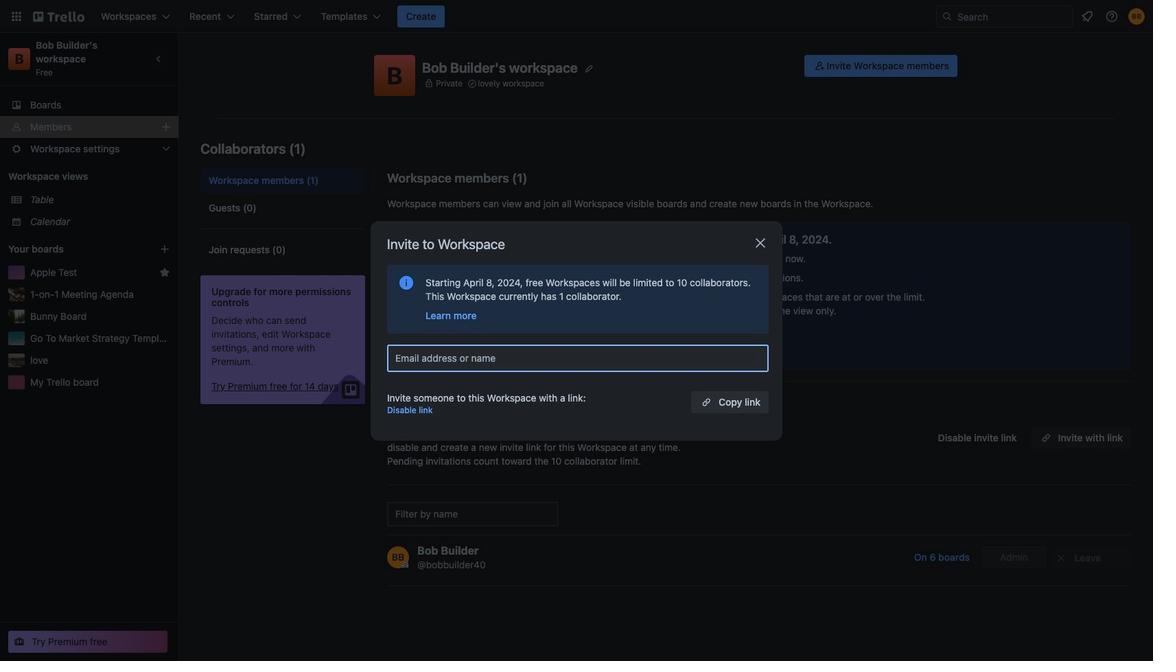 Task type: vqa. For each thing, say whether or not it's contained in the screenshot.
the bottom sm Icon
yes



Task type: describe. For each thing, give the bounding box(es) containing it.
switch to… image
[[10, 10, 23, 23]]

Search field
[[953, 6, 1074, 27]]

Email address or name text field
[[396, 349, 767, 368]]

workspace navigation collapse icon image
[[150, 49, 169, 69]]



Task type: locate. For each thing, give the bounding box(es) containing it.
add board image
[[159, 244, 170, 255]]

your boards with 6 items element
[[8, 241, 139, 258]]

starred icon image
[[159, 267, 170, 278]]

close image
[[753, 235, 769, 251]]

0 notifications image
[[1080, 8, 1096, 25]]

open information menu image
[[1106, 10, 1120, 23]]

1 vertical spatial sm image
[[1055, 552, 1069, 565]]

0 vertical spatial sm image
[[813, 59, 827, 73]]

primary element
[[0, 0, 1154, 33]]

search image
[[942, 11, 953, 22]]

1 horizontal spatial sm image
[[1055, 552, 1069, 565]]

sm image
[[813, 59, 827, 73], [1055, 552, 1069, 565]]

Filter by name text field
[[387, 502, 559, 527]]

bob builder (bobbuilder40) image
[[1129, 8, 1146, 25]]

0 horizontal spatial sm image
[[813, 59, 827, 73]]



